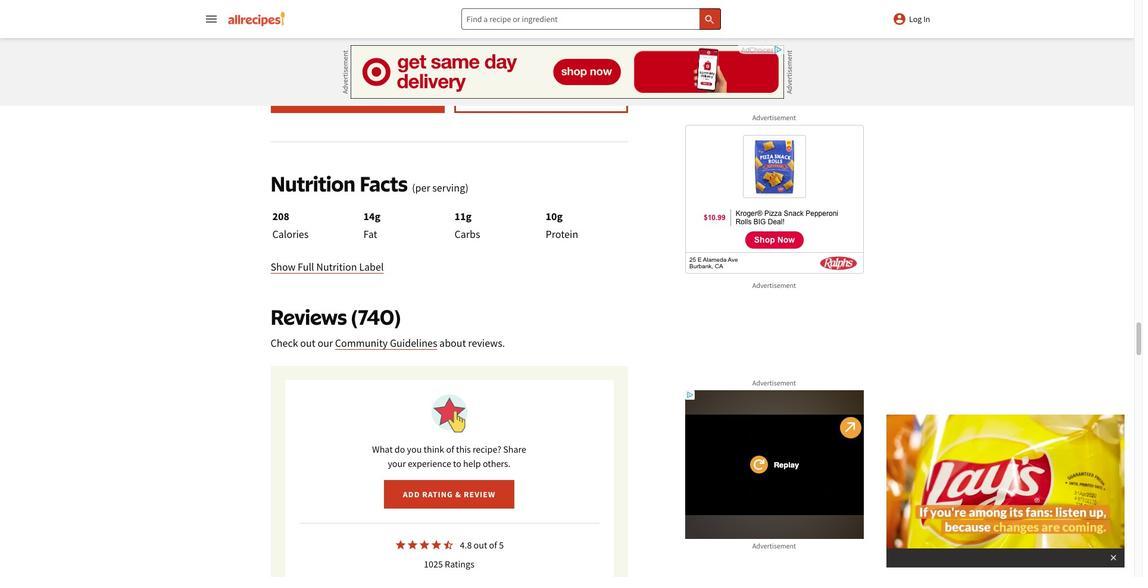 Task type: describe. For each thing, give the bounding box(es) containing it.
facts
[[360, 171, 408, 197]]

log in link
[[893, 12, 931, 26]]

11g
[[455, 210, 472, 224]]

check
[[271, 337, 298, 351]]

spoon image
[[373, 93, 385, 105]]

you
[[407, 444, 422, 456]]

account image
[[893, 12, 907, 26]]

&
[[456, 490, 462, 501]]

to
[[453, 458, 462, 470]]

think
[[424, 444, 445, 456]]

carbs
[[455, 228, 481, 242]]

4.8 out of 5
[[460, 540, 504, 552]]

Find a recipe or ingredient text field
[[462, 8, 721, 30]]

rating
[[423, 490, 453, 501]]

our
[[318, 337, 333, 351]]

dotdash
[[296, 47, 325, 56]]

reviews (740)
[[271, 305, 401, 330]]

none search field inside the log in "banner"
[[462, 8, 721, 30]]

community
[[335, 337, 388, 351]]

serving)
[[433, 181, 469, 195]]

reviews.
[[468, 337, 505, 351]]

protein
[[546, 228, 579, 242]]

nutrition inside the show full nutrition label button
[[317, 261, 357, 274]]

show full nutrition label button
[[271, 259, 384, 276]]

show full nutrition label
[[271, 261, 384, 274]]

search image
[[704, 14, 716, 25]]

208 calories
[[273, 210, 309, 242]]

add
[[403, 490, 420, 501]]

out for check
[[300, 337, 316, 351]]

0 vertical spatial nutrition
[[271, 171, 356, 197]]

nutrition facts (per serving)
[[271, 171, 469, 197]]

10g
[[546, 210, 563, 224]]

do
[[395, 444, 405, 456]]

community guidelines link
[[335, 337, 438, 351]]

calories
[[273, 228, 309, 242]]

others.
[[483, 458, 511, 470]]

11g carbs
[[455, 210, 481, 242]]

2 star image from the left
[[431, 540, 443, 552]]

1025
[[424, 559, 443, 571]]

print button
[[454, 85, 628, 113]]

1 star image from the left
[[395, 540, 407, 552]]

reviews
[[271, 305, 347, 330]]

this
[[456, 444, 471, 456]]

1 vertical spatial advertisement region
[[685, 391, 864, 540]]

0 vertical spatial advertisement region
[[351, 45, 784, 99]]

1025 ratings
[[424, 559, 475, 571]]

review
[[464, 490, 496, 501]]

2 star image from the left
[[419, 540, 431, 552]]

out for 4.8
[[474, 540, 488, 552]]

label
[[359, 261, 384, 274]]



Task type: locate. For each thing, give the bounding box(es) containing it.
show
[[271, 261, 296, 274]]

i made it button
[[271, 85, 445, 113]]

0 horizontal spatial star image
[[395, 540, 407, 552]]

(740)
[[352, 305, 401, 330]]

your
[[388, 458, 406, 470]]

208
[[273, 210, 290, 224]]

star image
[[407, 540, 419, 552], [431, 540, 443, 552]]

1 vertical spatial out
[[474, 540, 488, 552]]

home image
[[228, 12, 285, 26]]

share
[[504, 444, 527, 456]]

out right 4.8
[[474, 540, 488, 552]]

in
[[924, 14, 931, 24]]

1 horizontal spatial of
[[489, 540, 497, 552]]

nutrition
[[271, 171, 356, 197], [317, 261, 357, 274]]

ratings
[[445, 559, 475, 571]]

what do you think of this recipe? share your experience to help others.
[[372, 444, 527, 470]]

i made it
[[331, 94, 370, 105]]

None search field
[[462, 8, 721, 30]]

full
[[298, 261, 314, 274]]

recipe?
[[473, 444, 502, 456]]

what
[[372, 444, 393, 456]]

of inside the 'what do you think of this recipe? share your experience to help others.'
[[447, 444, 454, 456]]

food
[[360, 47, 377, 56]]

0 vertical spatial of
[[447, 444, 454, 456]]

1 horizontal spatial star image
[[431, 540, 443, 552]]

nutrition right full
[[317, 261, 357, 274]]

nutrition up 208 at the left top of the page
[[271, 171, 356, 197]]

about
[[440, 337, 466, 351]]

5
[[499, 540, 504, 552]]

1 star image from the left
[[407, 540, 419, 552]]

out left our
[[300, 337, 316, 351]]

stuidos
[[378, 47, 405, 56]]

10g protein
[[546, 210, 579, 242]]

4.8
[[460, 540, 472, 552]]

print image
[[549, 93, 561, 105]]

star image left 'star half' icon
[[407, 540, 419, 552]]

it
[[362, 94, 370, 105]]

log in
[[910, 14, 931, 24]]

1 vertical spatial of
[[489, 540, 497, 552]]

0 horizontal spatial out
[[300, 337, 316, 351]]

out
[[300, 337, 316, 351], [474, 540, 488, 552]]

menu image
[[204, 12, 218, 26]]

star image up '1025'
[[431, 540, 443, 552]]

meredith
[[327, 47, 358, 56]]

help
[[464, 458, 481, 470]]

14g fat
[[364, 210, 381, 242]]

star image left 'star half' icon
[[395, 540, 407, 552]]

log in banner
[[0, 0, 1135, 578]]

advertisement region
[[351, 45, 784, 99], [685, 391, 864, 540]]

1 horizontal spatial out
[[474, 540, 488, 552]]

of
[[447, 444, 454, 456], [489, 540, 497, 552]]

a single ham and cheese slider is being pulled from a casserole dish full of sliders. image
[[271, 0, 628, 42]]

experience
[[408, 458, 452, 470]]

fat
[[364, 228, 378, 242]]

14g
[[364, 210, 381, 224]]

0 horizontal spatial of
[[447, 444, 454, 456]]

1 horizontal spatial star image
[[419, 540, 431, 552]]

star half image
[[443, 540, 455, 552]]

add rating & review button
[[384, 481, 515, 510]]

star image up '1025'
[[419, 540, 431, 552]]

log
[[910, 14, 922, 24]]

0 horizontal spatial star image
[[407, 540, 419, 552]]

of left 5 at left bottom
[[489, 540, 497, 552]]

1 vertical spatial nutrition
[[317, 261, 357, 274]]

check out our community guidelines about reviews.
[[271, 337, 505, 351]]

dotdash meredith food stuidos
[[296, 47, 405, 56]]

0 vertical spatial out
[[300, 337, 316, 351]]

made
[[336, 94, 360, 105]]

add rating & review
[[403, 490, 496, 501]]

(per
[[412, 181, 431, 195]]

star image
[[395, 540, 407, 552], [419, 540, 431, 552]]

i
[[331, 94, 334, 105]]

of left this
[[447, 444, 454, 456]]

print
[[521, 94, 546, 105]]

guidelines
[[390, 337, 438, 351]]



Task type: vqa. For each thing, say whether or not it's contained in the screenshot.
chevron icon for My Wedding Date
no



